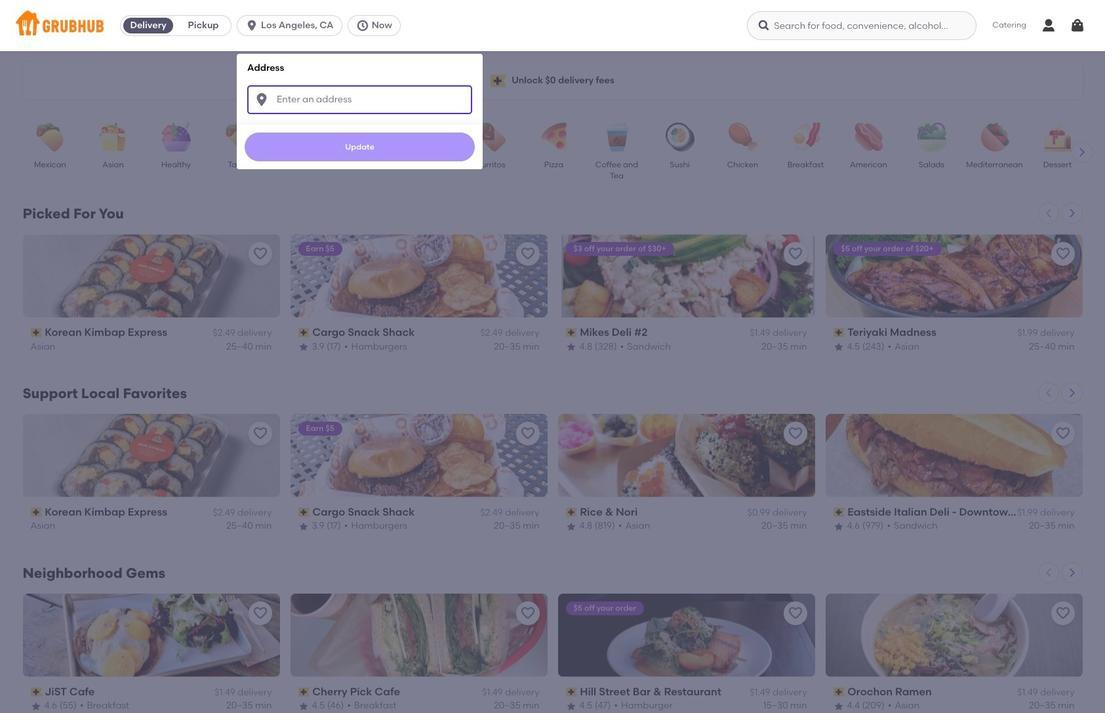 Task type: describe. For each thing, give the bounding box(es) containing it.
chinese image
[[405, 123, 451, 152]]

dessert image
[[1035, 123, 1081, 152]]

asian image
[[90, 123, 136, 152]]

Enter an address search field
[[247, 85, 473, 114]]

grubhub plus flag logo image
[[491, 74, 507, 87]]

mexican image
[[27, 123, 73, 152]]

chicken image
[[720, 123, 766, 152]]

2 svg image from the left
[[356, 19, 369, 32]]

burritos image
[[468, 123, 514, 152]]

main navigation navigation
[[0, 0, 1106, 713]]

salads image
[[909, 123, 955, 152]]

breakfast image
[[783, 123, 829, 152]]

1 svg image from the left
[[246, 19, 259, 32]]

0 horizontal spatial svg image
[[254, 92, 270, 107]]



Task type: locate. For each thing, give the bounding box(es) containing it.
star icon image
[[298, 342, 309, 352], [566, 342, 576, 352], [834, 342, 844, 352], [298, 521, 309, 532], [566, 521, 576, 532], [834, 521, 844, 532], [31, 701, 41, 712], [298, 701, 309, 712], [566, 701, 576, 712], [834, 701, 844, 712]]

0 horizontal spatial svg image
[[246, 19, 259, 32]]

mediterranean image
[[972, 123, 1018, 152]]

sushi image
[[657, 123, 703, 152]]

2 horizontal spatial svg image
[[758, 19, 771, 32]]

1 vertical spatial svg image
[[254, 92, 270, 107]]

3 caret left icon image from the top
[[1044, 567, 1054, 578]]

1 horizontal spatial svg image
[[356, 19, 369, 32]]

1 caret left icon image from the top
[[1044, 208, 1054, 219]]

1 horizontal spatial svg image
[[1070, 18, 1086, 33]]

2 caret left icon image from the top
[[1044, 388, 1054, 398]]

0 vertical spatial caret left icon image
[[1044, 208, 1054, 219]]

fast food image
[[342, 123, 388, 152]]

caret right icon image
[[1077, 147, 1088, 157], [1067, 208, 1078, 219], [1067, 388, 1078, 398], [1067, 567, 1078, 578]]

caret left icon image
[[1044, 208, 1054, 219], [1044, 388, 1054, 398], [1044, 567, 1054, 578]]

svg image
[[1070, 18, 1086, 33], [254, 92, 270, 107]]

american image
[[846, 123, 892, 152]]

svg image
[[246, 19, 259, 32], [356, 19, 369, 32], [758, 19, 771, 32]]

coffee and tea image
[[594, 123, 640, 152]]

subscription pass image
[[566, 328, 578, 337], [834, 328, 845, 337], [31, 508, 42, 517], [566, 508, 578, 517], [31, 688, 42, 697], [298, 688, 310, 697]]

0 vertical spatial svg image
[[1070, 18, 1086, 33]]

tacos image
[[216, 123, 262, 152]]

1 vertical spatial caret left icon image
[[1044, 388, 1054, 398]]

healthy image
[[153, 123, 199, 152]]

subscription pass image
[[31, 328, 42, 337], [298, 328, 310, 337], [298, 508, 310, 517], [834, 508, 845, 517], [566, 688, 578, 697], [834, 688, 845, 697]]

pizza image
[[531, 123, 577, 152]]

3 svg image from the left
[[758, 19, 771, 32]]

2 vertical spatial caret left icon image
[[1044, 567, 1054, 578]]

hamburgers image
[[279, 123, 325, 152]]



Task type: vqa. For each thing, say whether or not it's contained in the screenshot.
3rd Caret Left Icon from the bottom
yes



